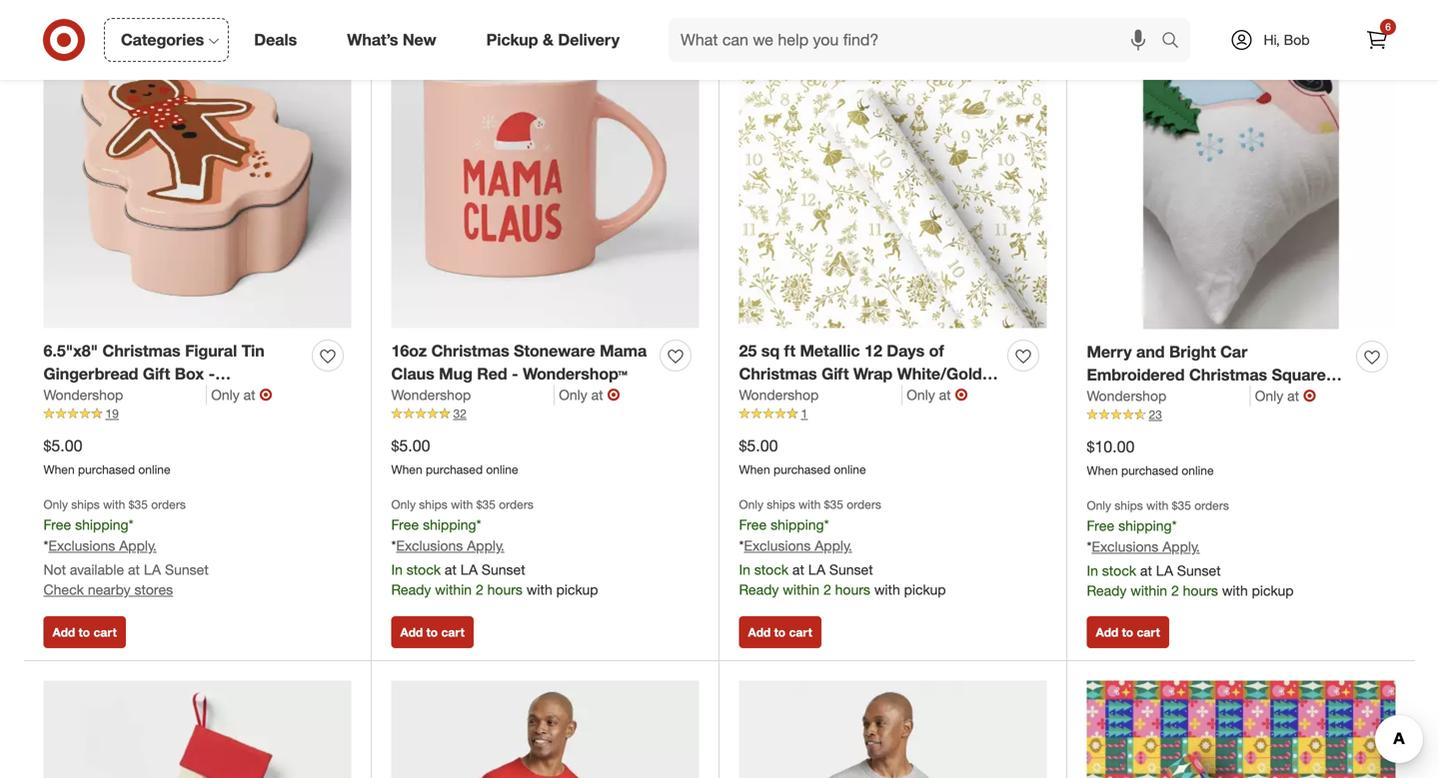 Task type: describe. For each thing, give the bounding box(es) containing it.
shipping for 25 sq ft metallic 12 days of christmas gift wrap white/gold - wondershop™
[[771, 517, 824, 534]]

purchased for merry and bright car embroidered christmas square throw pillow white - wondershop™
[[1122, 464, 1179, 479]]

box
[[175, 364, 204, 384]]

merry and bright car embroidered christmas square throw pillow white - wondershop™
[[1087, 342, 1326, 430]]

$35 for days
[[824, 497, 844, 512]]

stores
[[134, 581, 173, 599]]

merry and bright car embroidered christmas square throw pillow white - wondershop™ link
[[1087, 341, 1349, 430]]

gingerbread
[[43, 364, 138, 384]]

at inside only ships with $35 orders free shipping * * exclusions apply. not available at la sunset check nearby stores
[[128, 561, 140, 579]]

$5.00 when purchased online for 6.5"x8" christmas figural tin gingerbread gift box - wondershop™
[[43, 436, 171, 478]]

only ships with $35 orders free shipping * * exclusions apply. in stock at  la sunset ready within 2 hours with pickup for wondershop™
[[391, 497, 598, 599]]

search button
[[1153, 18, 1201, 66]]

$5.00 for 16oz christmas stoneware mama claus mug red - wondershop™
[[391, 436, 430, 456]]

to for 25 sq ft metallic 12 days of christmas gift wrap white/gold - wondershop™
[[774, 625, 786, 640]]

¬ for 25 sq ft metallic 12 days of christmas gift wrap white/gold - wondershop™
[[955, 386, 968, 405]]

embroidered
[[1087, 365, 1185, 385]]

la for 16oz christmas stoneware mama claus mug red - wondershop™
[[461, 561, 478, 579]]

add to cart for 16oz christmas stoneware mama claus mug red - wondershop™
[[400, 625, 465, 640]]

wondershop™ inside merry and bright car embroidered christmas square throw pillow white - wondershop™
[[1087, 411, 1192, 430]]

purchased for 16oz christmas stoneware mama claus mug red - wondershop™
[[426, 463, 483, 478]]

cart for 25 sq ft metallic 12 days of christmas gift wrap white/gold - wondershop™
[[789, 625, 813, 640]]

online for christmas
[[1182, 464, 1214, 479]]

when for merry and bright car embroidered christmas square throw pillow white - wondershop™
[[1087, 464, 1118, 479]]

$10.00 when purchased online
[[1087, 437, 1214, 479]]

$5.00 for 25 sq ft metallic 12 days of christmas gift wrap white/gold - wondershop™
[[739, 436, 778, 456]]

deals
[[254, 30, 297, 50]]

when for 25 sq ft metallic 12 days of christmas gift wrap white/gold - wondershop™
[[739, 463, 770, 478]]

add for 6.5"x8" christmas figural tin gingerbread gift box - wondershop™
[[52, 625, 75, 640]]

square
[[1272, 365, 1326, 385]]

sq
[[762, 341, 780, 361]]

shipping for merry and bright car embroidered christmas square throw pillow white - wondershop™
[[1119, 518, 1172, 535]]

add to cart for merry and bright car embroidered christmas square throw pillow white - wondershop™
[[1096, 625, 1161, 640]]

32
[[453, 407, 467, 422]]

25 sq ft metallic 12 days of christmas gift wrap white/gold - wondershop™
[[739, 341, 993, 407]]

sunset for christmas
[[1178, 562, 1221, 580]]

$10.00
[[1087, 437, 1135, 457]]

25 sq ft metallic 12 days of christmas gift wrap white/gold - wondershop™ link
[[739, 340, 1000, 407]]

hi, bob
[[1264, 31, 1310, 48]]

wondershop™ inside 25 sq ft metallic 12 days of christmas gift wrap white/gold - wondershop™
[[739, 387, 844, 407]]

1
[[801, 407, 808, 422]]

What can we help you find? suggestions appear below search field
[[669, 18, 1167, 62]]

bob
[[1284, 31, 1310, 48]]

wondershop for merry
[[1087, 388, 1167, 405]]

exclusions for merry and bright car embroidered christmas square throw pillow white - wondershop™
[[1092, 538, 1159, 556]]

mug
[[439, 364, 473, 384]]

only at ¬ for box
[[211, 386, 273, 405]]

23
[[1149, 408, 1163, 423]]

2 for pillow
[[1172, 582, 1179, 600]]

exclusions apply. link for 6.5"x8" christmas figural tin gingerbread gift box - wondershop™
[[48, 537, 157, 555]]

search
[[1153, 32, 1201, 52]]

apply. for 16oz christmas stoneware mama claus mug red - wondershop™
[[467, 537, 505, 555]]

12
[[865, 341, 883, 361]]

only at ¬ for red
[[559, 386, 620, 405]]

pickup & delivery
[[487, 30, 620, 50]]

$5.00 for 6.5"x8" christmas figural tin gingerbread gift box - wondershop™
[[43, 436, 83, 456]]

2 for gift
[[824, 581, 832, 599]]

merry
[[1087, 342, 1132, 362]]

free for 16oz christmas stoneware mama claus mug red - wondershop™
[[391, 517, 419, 534]]

&
[[543, 30, 554, 50]]

purchased for 6.5"x8" christmas figural tin gingerbread gift box - wondershop™
[[78, 463, 135, 478]]

cart for 6.5"x8" christmas figural tin gingerbread gift box - wondershop™
[[93, 625, 117, 640]]

white
[[1189, 388, 1233, 408]]

only inside only ships with $35 orders free shipping * * exclusions apply. not available at la sunset check nearby stores
[[43, 497, 68, 512]]

stock for merry and bright car embroidered christmas square throw pillow white - wondershop™
[[1103, 562, 1137, 580]]

categories
[[121, 30, 204, 50]]

figural
[[185, 341, 237, 361]]

16oz christmas stoneware mama claus mug red - wondershop™ link
[[391, 340, 652, 386]]

apply. for 25 sq ft metallic 12 days of christmas gift wrap white/gold - wondershop™
[[815, 537, 853, 555]]

¬ for 6.5"x8" christmas figural tin gingerbread gift box - wondershop™
[[259, 386, 273, 405]]

within for 16oz christmas stoneware mama claus mug red - wondershop™
[[435, 581, 472, 599]]

6
[[1386, 20, 1391, 33]]

2 for wondershop™
[[476, 581, 484, 599]]

only ships with $35 orders free shipping * * exclusions apply. not available at la sunset check nearby stores
[[43, 497, 209, 599]]

only at ¬ for square
[[1255, 387, 1317, 406]]

pickup
[[487, 30, 538, 50]]

apply. for merry and bright car embroidered christmas square throw pillow white - wondershop™
[[1163, 538, 1200, 556]]

pickup for 25 sq ft metallic 12 days of christmas gift wrap white/gold - wondershop™
[[904, 581, 946, 599]]

not
[[43, 561, 66, 579]]

only at ¬ for of
[[907, 386, 968, 405]]

of
[[929, 341, 944, 361]]

add to cart button for merry and bright car embroidered christmas square throw pillow white - wondershop™
[[1087, 617, 1170, 649]]

16oz
[[391, 341, 427, 361]]

stock for 25 sq ft metallic 12 days of christmas gift wrap white/gold - wondershop™
[[755, 561, 789, 579]]

free for 25 sq ft metallic 12 days of christmas gift wrap white/gold - wondershop™
[[739, 517, 767, 534]]

6.5"x8"
[[43, 341, 98, 361]]

ships for merry and bright car embroidered christmas square throw pillow white - wondershop™
[[1115, 498, 1143, 513]]

¬ for 16oz christmas stoneware mama claus mug red - wondershop™
[[607, 386, 620, 405]]

red
[[477, 364, 508, 384]]

available
[[70, 561, 124, 579]]

add to cart button for 6.5"x8" christmas figural tin gingerbread gift box - wondershop™
[[43, 617, 126, 649]]

to for 6.5"x8" christmas figural tin gingerbread gift box - wondershop™
[[79, 625, 90, 640]]

add for 16oz christmas stoneware mama claus mug red - wondershop™
[[400, 625, 423, 640]]

add to cart button for 16oz christmas stoneware mama claus mug red - wondershop™
[[391, 617, 474, 649]]

online for mug
[[486, 463, 518, 478]]

orders for days
[[847, 497, 882, 512]]

wondershop link for embroidered
[[1087, 387, 1251, 407]]

exclusions apply. link for merry and bright car embroidered christmas square throw pillow white - wondershop™
[[1092, 538, 1200, 556]]

1 link
[[739, 406, 1047, 423]]

wondershop link for gingerbread
[[43, 386, 207, 406]]

cart for 16oz christmas stoneware mama claus mug red - wondershop™
[[441, 625, 465, 640]]

wondershop for 16oz
[[391, 387, 471, 404]]

hi,
[[1264, 31, 1280, 48]]

bright
[[1170, 342, 1216, 362]]

¬ for merry and bright car embroidered christmas square throw pillow white - wondershop™
[[1304, 387, 1317, 406]]

what's new
[[347, 30, 437, 50]]

la for merry and bright car embroidered christmas square throw pillow white - wondershop™
[[1156, 562, 1174, 580]]

christmas inside the 6.5"x8" christmas figural tin gingerbread gift box - wondershop™
[[102, 341, 181, 361]]

pillow
[[1139, 388, 1185, 408]]



Task type: locate. For each thing, give the bounding box(es) containing it.
25 sq ft metallic 12 days of christmas gift wrap white/gold - wondershop™ image
[[739, 20, 1047, 328], [739, 20, 1047, 328]]

- inside merry and bright car embroidered christmas square throw pillow white - wondershop™
[[1237, 388, 1244, 408]]

purchased down $10.00
[[1122, 464, 1179, 479]]

25
[[739, 341, 757, 361]]

in for merry and bright car embroidered christmas square throw pillow white - wondershop™
[[1087, 562, 1099, 580]]

$35 for christmas
[[1172, 498, 1192, 513]]

1 horizontal spatial within
[[783, 581, 820, 599]]

add to cart for 25 sq ft metallic 12 days of christmas gift wrap white/gold - wondershop™
[[748, 625, 813, 640]]

what's
[[347, 30, 398, 50]]

wondershop for 25
[[739, 387, 819, 404]]

pickup for 16oz christmas stoneware mama claus mug red - wondershop™
[[556, 581, 598, 599]]

christmas up box
[[102, 341, 181, 361]]

stock for 16oz christmas stoneware mama claus mug red - wondershop™
[[407, 561, 441, 579]]

with inside only ships with $35 orders free shipping * * exclusions apply. not available at la sunset check nearby stores
[[103, 497, 125, 512]]

wrap
[[854, 364, 893, 384]]

0 horizontal spatial 2
[[476, 581, 484, 599]]

online down 32 link
[[486, 463, 518, 478]]

2 horizontal spatial hours
[[1183, 582, 1219, 600]]

- inside the 6.5"x8" christmas figural tin gingerbread gift box - wondershop™
[[209, 364, 215, 384]]

wondershop down gingerbread
[[43, 387, 123, 404]]

ships for 25 sq ft metallic 12 days of christmas gift wrap white/gold - wondershop™
[[767, 497, 796, 512]]

ready
[[391, 581, 431, 599], [739, 581, 779, 599], [1087, 582, 1127, 600]]

4 add to cart from the left
[[1096, 625, 1161, 640]]

6.5"x8" christmas figural tin gingerbread gift box - wondershop™ image
[[43, 20, 351, 328], [43, 20, 351, 328]]

¬ down square
[[1304, 387, 1317, 406]]

wondershop™ down ft
[[739, 387, 844, 407]]

only at ¬ up 32 link
[[559, 386, 620, 405]]

4 to from the left
[[1122, 625, 1134, 640]]

1 horizontal spatial ready
[[739, 581, 779, 599]]

apply.
[[119, 537, 157, 555], [467, 537, 505, 555], [815, 537, 853, 555], [1163, 538, 1200, 556]]

- right white
[[1237, 388, 1244, 408]]

sunset
[[165, 561, 209, 579], [482, 561, 526, 579], [830, 561, 873, 579], [1178, 562, 1221, 580]]

wondershop link
[[43, 386, 207, 406], [391, 386, 555, 406], [739, 386, 903, 406], [1087, 387, 1251, 407]]

add to cart for 6.5"x8" christmas figural tin gingerbread gift box - wondershop™
[[52, 625, 117, 640]]

$35
[[129, 497, 148, 512], [476, 497, 496, 512], [824, 497, 844, 512], [1172, 498, 1192, 513]]

christmas down the car
[[1190, 365, 1268, 385]]

$5.00 when purchased online
[[43, 436, 171, 478], [391, 436, 518, 478], [739, 436, 866, 478]]

online down 1 link on the right bottom of the page
[[834, 463, 866, 478]]

orders for christmas
[[1195, 498, 1229, 513]]

3 add from the left
[[748, 625, 771, 640]]

pickup for merry and bright car embroidered christmas square throw pillow white - wondershop™
[[1252, 582, 1294, 600]]

in for 25 sq ft metallic 12 days of christmas gift wrap white/gold - wondershop™
[[739, 561, 751, 579]]

20" string of lights christmas holiday stocking white/red - wondershop™ image
[[43, 681, 351, 779], [43, 681, 351, 779]]

wondershop™
[[523, 364, 628, 384], [43, 387, 148, 407], [739, 387, 844, 407], [1087, 411, 1192, 430]]

1 horizontal spatial $5.00 when purchased online
[[391, 436, 518, 478]]

2 horizontal spatial stock
[[1103, 562, 1137, 580]]

exclusions
[[48, 537, 115, 555], [396, 537, 463, 555], [744, 537, 811, 555], [1092, 538, 1159, 556]]

3 add to cart from the left
[[748, 625, 813, 640]]

2 horizontal spatial only ships with $35 orders free shipping * * exclusions apply. in stock at  la sunset ready within 2 hours with pickup
[[1087, 498, 1294, 600]]

cart for merry and bright car embroidered christmas square throw pillow white - wondershop™
[[1137, 625, 1161, 640]]

christmas down sq at top
[[739, 364, 817, 384]]

19
[[105, 407, 119, 422]]

$5.00 down claus
[[391, 436, 430, 456]]

0 horizontal spatial only ships with $35 orders free shipping * * exclusions apply. in stock at  la sunset ready within 2 hours with pickup
[[391, 497, 598, 599]]

stock
[[407, 561, 441, 579], [755, 561, 789, 579], [1103, 562, 1137, 580]]

online
[[138, 463, 171, 478], [486, 463, 518, 478], [834, 463, 866, 478], [1182, 464, 1214, 479]]

23 link
[[1087, 407, 1396, 424]]

¬
[[259, 386, 273, 405], [607, 386, 620, 405], [955, 386, 968, 405], [1304, 387, 1317, 406]]

days
[[887, 341, 925, 361]]

in
[[391, 561, 403, 579], [739, 561, 751, 579], [1087, 562, 1099, 580]]

0 horizontal spatial stock
[[407, 561, 441, 579]]

purchased for 25 sq ft metallic 12 days of christmas gift wrap white/gold - wondershop™
[[774, 463, 831, 478]]

online for gift
[[138, 463, 171, 478]]

0 horizontal spatial within
[[435, 581, 472, 599]]

16oz christmas stoneware mama claus mug red - wondershop™
[[391, 341, 647, 384]]

3 to from the left
[[774, 625, 786, 640]]

¬ down tin on the top
[[259, 386, 273, 405]]

sunset inside only ships with $35 orders free shipping * * exclusions apply. not available at la sunset check nearby stores
[[165, 561, 209, 579]]

0 horizontal spatial gift
[[143, 364, 170, 384]]

$5.00 down 25
[[739, 436, 778, 456]]

christmas inside merry and bright car embroidered christmas square throw pillow white - wondershop™
[[1190, 365, 1268, 385]]

2 to from the left
[[426, 625, 438, 640]]

check nearby stores button
[[43, 580, 173, 600]]

4 add from the left
[[1096, 625, 1119, 640]]

throw
[[1087, 388, 1135, 408]]

ships for 16oz christmas stoneware mama claus mug red - wondershop™
[[419, 497, 448, 512]]

3 add to cart button from the left
[[739, 617, 822, 649]]

¬ down white/gold
[[955, 386, 968, 405]]

2
[[476, 581, 484, 599], [824, 581, 832, 599], [1172, 582, 1179, 600]]

orders down 32 link
[[499, 497, 534, 512]]

wondershop down claus
[[391, 387, 471, 404]]

shipping for 6.5"x8" christmas figural tin gingerbread gift box - wondershop™
[[75, 517, 129, 534]]

1 add from the left
[[52, 625, 75, 640]]

wondershop up 1 at right bottom
[[739, 387, 819, 404]]

wondershop link up 32
[[391, 386, 555, 406]]

orders down the $10.00 when purchased online
[[1195, 498, 1229, 513]]

purchased down 32
[[426, 463, 483, 478]]

-
[[209, 364, 215, 384], [512, 364, 519, 384], [987, 364, 993, 384], [1237, 388, 1244, 408]]

$5.00 when purchased online for 25 sq ft metallic 12 days of christmas gift wrap white/gold - wondershop™
[[739, 436, 866, 478]]

0 horizontal spatial in
[[391, 561, 403, 579]]

orders down 1 link on the right bottom of the page
[[847, 497, 882, 512]]

free for 6.5"x8" christmas figural tin gingerbread gift box - wondershop™
[[43, 517, 71, 534]]

1 horizontal spatial hours
[[835, 581, 871, 599]]

shipping
[[75, 517, 129, 534], [423, 517, 476, 534], [771, 517, 824, 534], [1119, 518, 1172, 535]]

1 horizontal spatial pickup
[[904, 581, 946, 599]]

6.5"x8" christmas figural tin gingerbread gift box - wondershop™
[[43, 341, 265, 407]]

- right box
[[209, 364, 215, 384]]

what's new link
[[330, 18, 462, 62]]

add
[[52, 625, 75, 640], [400, 625, 423, 640], [748, 625, 771, 640], [1096, 625, 1119, 640]]

claus
[[391, 364, 435, 384]]

merry and bright car embroidered christmas square throw pillow white - wondershop™ image
[[1087, 20, 1396, 329], [1087, 20, 1396, 329]]

0 horizontal spatial $5.00 when purchased online
[[43, 436, 171, 478]]

2 horizontal spatial 2
[[1172, 582, 1179, 600]]

1 horizontal spatial gift
[[822, 364, 849, 384]]

yiffy gu 25 sq ft ornaments and candy canes christmas gift wrap - wondershop™ image
[[1087, 681, 1396, 779], [1087, 681, 1396, 779]]

purchased
[[78, 463, 135, 478], [426, 463, 483, 478], [774, 463, 831, 478], [1122, 464, 1179, 479]]

wondershop
[[43, 387, 123, 404], [391, 387, 471, 404], [739, 387, 819, 404], [1087, 388, 1167, 405]]

$5.00 when purchased online down 1 at right bottom
[[739, 436, 866, 478]]

2 add to cart from the left
[[400, 625, 465, 640]]

la
[[144, 561, 161, 579], [461, 561, 478, 579], [809, 561, 826, 579], [1156, 562, 1174, 580]]

4 cart from the left
[[1137, 625, 1161, 640]]

exclusions for 6.5"x8" christmas figural tin gingerbread gift box - wondershop™
[[48, 537, 115, 555]]

1 $5.00 from the left
[[43, 436, 83, 456]]

3 $5.00 when purchased online from the left
[[739, 436, 866, 478]]

16oz christmas stoneware mama claus mug red - wondershop™ image
[[391, 20, 699, 328], [391, 20, 699, 328]]

0 horizontal spatial $5.00
[[43, 436, 83, 456]]

1 horizontal spatial in
[[739, 561, 751, 579]]

exclusions apply. link for 16oz christmas stoneware mama claus mug red - wondershop™
[[396, 537, 505, 555]]

exclusions apply. link for 25 sq ft metallic 12 days of christmas gift wrap white/gold - wondershop™
[[744, 537, 853, 555]]

wondershop link for 12
[[739, 386, 903, 406]]

orders inside only ships with $35 orders free shipping * * exclusions apply. not available at la sunset check nearby stores
[[151, 497, 186, 512]]

$5.00
[[43, 436, 83, 456], [391, 436, 430, 456], [739, 436, 778, 456]]

and
[[1137, 342, 1165, 362]]

wondershop™ down 'stoneware'
[[523, 364, 628, 384]]

within for merry and bright car embroidered christmas square throw pillow white - wondershop™
[[1131, 582, 1168, 600]]

men's team holiday spirit matching family sweatshirt - wondershop™ gray image
[[739, 681, 1047, 779], [739, 681, 1047, 779]]

car
[[1221, 342, 1248, 362]]

2 gift from the left
[[822, 364, 849, 384]]

la for 6.5"x8" christmas figural tin gingerbread gift box - wondershop™
[[144, 561, 161, 579]]

orders
[[151, 497, 186, 512], [499, 497, 534, 512], [847, 497, 882, 512], [1195, 498, 1229, 513]]

1 cart from the left
[[93, 625, 117, 640]]

only at ¬ down tin on the top
[[211, 386, 273, 405]]

shipping for 16oz christmas stoneware mama claus mug red - wondershop™
[[423, 517, 476, 534]]

men's merry & bright matching family sweatshirt - wondershop™ red image
[[391, 681, 699, 779], [391, 681, 699, 779]]

hours for pillow
[[1183, 582, 1219, 600]]

within
[[435, 581, 472, 599], [783, 581, 820, 599], [1131, 582, 1168, 600]]

- inside 25 sq ft metallic 12 days of christmas gift wrap white/gold - wondershop™
[[987, 364, 993, 384]]

wondershop™ inside the 6.5"x8" christmas figural tin gingerbread gift box - wondershop™
[[43, 387, 148, 407]]

1 horizontal spatial $5.00
[[391, 436, 430, 456]]

gift down metallic
[[822, 364, 849, 384]]

2 add from the left
[[400, 625, 423, 640]]

only ships with $35 orders free shipping * * exclusions apply. in stock at  la sunset ready within 2 hours with pickup
[[391, 497, 598, 599], [739, 497, 946, 599], [1087, 498, 1294, 600]]

2 cart from the left
[[441, 625, 465, 640]]

0 horizontal spatial pickup
[[556, 581, 598, 599]]

6.5"x8" christmas figural tin gingerbread gift box - wondershop™ link
[[43, 340, 304, 407]]

hours for gift
[[835, 581, 871, 599]]

ready for 25 sq ft metallic 12 days of christmas gift wrap white/gold - wondershop™
[[739, 581, 779, 599]]

in for 16oz christmas stoneware mama claus mug red - wondershop™
[[391, 561, 403, 579]]

2 add to cart button from the left
[[391, 617, 474, 649]]

to for 16oz christmas stoneware mama claus mug red - wondershop™
[[426, 625, 438, 640]]

only at ¬
[[211, 386, 273, 405], [559, 386, 620, 405], [907, 386, 968, 405], [1255, 387, 1317, 406]]

$5.00 when purchased online down 32
[[391, 436, 518, 478]]

wondershop™ inside 16oz christmas stoneware mama claus mug red - wondershop™
[[523, 364, 628, 384]]

exclusions for 25 sq ft metallic 12 days of christmas gift wrap white/gold - wondershop™
[[744, 537, 811, 555]]

with
[[103, 497, 125, 512], [451, 497, 473, 512], [799, 497, 821, 512], [1147, 498, 1169, 513], [527, 581, 553, 599], [875, 581, 900, 599], [1222, 582, 1248, 600]]

2 horizontal spatial within
[[1131, 582, 1168, 600]]

1 gift from the left
[[143, 364, 170, 384]]

*
[[129, 517, 133, 534], [476, 517, 481, 534], [824, 517, 829, 534], [1172, 518, 1177, 535], [43, 537, 48, 555], [391, 537, 396, 555], [739, 537, 744, 555], [1087, 538, 1092, 556]]

shipping inside only ships with $35 orders free shipping * * exclusions apply. not available at la sunset check nearby stores
[[75, 517, 129, 534]]

online inside the $10.00 when purchased online
[[1182, 464, 1214, 479]]

gift inside 25 sq ft metallic 12 days of christmas gift wrap white/gold - wondershop™
[[822, 364, 849, 384]]

wondershop™ down gingerbread
[[43, 387, 148, 407]]

orders for mug
[[499, 497, 534, 512]]

sunset for days
[[830, 561, 873, 579]]

christmas inside 16oz christmas stoneware mama claus mug red - wondershop™
[[431, 341, 510, 361]]

1 horizontal spatial 2
[[824, 581, 832, 599]]

when for 6.5"x8" christmas figural tin gingerbread gift box - wondershop™
[[43, 463, 75, 478]]

gift inside the 6.5"x8" christmas figural tin gingerbread gift box - wondershop™
[[143, 364, 170, 384]]

to for merry and bright car embroidered christmas square throw pillow white - wondershop™
[[1122, 625, 1134, 640]]

wondershop link up 19
[[43, 386, 207, 406]]

ready for merry and bright car embroidered christmas square throw pillow white - wondershop™
[[1087, 582, 1127, 600]]

categories link
[[104, 18, 229, 62]]

mama
[[600, 341, 647, 361]]

0 horizontal spatial ready
[[391, 581, 431, 599]]

orders for gift
[[151, 497, 186, 512]]

$5.00 when purchased online down 19
[[43, 436, 171, 478]]

exclusions for 16oz christmas stoneware mama claus mug red - wondershop™
[[396, 537, 463, 555]]

32 link
[[391, 406, 699, 423]]

free for merry and bright car embroidered christmas square throw pillow white - wondershop™
[[1087, 518, 1115, 535]]

ready for 16oz christmas stoneware mama claus mug red - wondershop™
[[391, 581, 431, 599]]

- right "red"
[[512, 364, 519, 384]]

19 link
[[43, 406, 351, 423]]

2 horizontal spatial pickup
[[1252, 582, 1294, 600]]

when for 16oz christmas stoneware mama claus mug red - wondershop™
[[391, 463, 423, 478]]

christmas inside 25 sq ft metallic 12 days of christmas gift wrap white/gold - wondershop™
[[739, 364, 817, 384]]

2 $5.00 from the left
[[391, 436, 430, 456]]

$5.00 when purchased online for 16oz christmas stoneware mama claus mug red - wondershop™
[[391, 436, 518, 478]]

wondershop link for claus
[[391, 386, 555, 406]]

4 add to cart button from the left
[[1087, 617, 1170, 649]]

free inside only ships with $35 orders free shipping * * exclusions apply. not available at la sunset check nearby stores
[[43, 517, 71, 534]]

tin
[[242, 341, 265, 361]]

ships
[[71, 497, 100, 512], [419, 497, 448, 512], [767, 497, 796, 512], [1115, 498, 1143, 513]]

only at ¬ down square
[[1255, 387, 1317, 406]]

nearby
[[88, 581, 131, 599]]

- inside 16oz christmas stoneware mama claus mug red - wondershop™
[[512, 364, 519, 384]]

within for 25 sq ft metallic 12 days of christmas gift wrap white/gold - wondershop™
[[783, 581, 820, 599]]

1 add to cart button from the left
[[43, 617, 126, 649]]

la inside only ships with $35 orders free shipping * * exclusions apply. not available at la sunset check nearby stores
[[144, 561, 161, 579]]

sunset for gift
[[165, 561, 209, 579]]

hours for wondershop™
[[488, 581, 523, 599]]

online down the 19 link
[[138, 463, 171, 478]]

purchased inside the $10.00 when purchased online
[[1122, 464, 1179, 479]]

1 horizontal spatial only ships with $35 orders free shipping * * exclusions apply. in stock at  la sunset ready within 2 hours with pickup
[[739, 497, 946, 599]]

add to cart
[[52, 625, 117, 640], [400, 625, 465, 640], [748, 625, 813, 640], [1096, 625, 1161, 640]]

2 horizontal spatial in
[[1087, 562, 1099, 580]]

when inside the $10.00 when purchased online
[[1087, 464, 1118, 479]]

$5.00 down gingerbread
[[43, 436, 83, 456]]

exclusions inside only ships with $35 orders free shipping * * exclusions apply. not available at la sunset check nearby stores
[[48, 537, 115, 555]]

2 horizontal spatial $5.00 when purchased online
[[739, 436, 866, 478]]

6 link
[[1356, 18, 1400, 62]]

stoneware
[[514, 341, 596, 361]]

$35 for gift
[[129, 497, 148, 512]]

1 $5.00 when purchased online from the left
[[43, 436, 171, 478]]

ships for 6.5"x8" christmas figural tin gingerbread gift box - wondershop™
[[71, 497, 100, 512]]

add for merry and bright car embroidered christmas square throw pillow white - wondershop™
[[1096, 625, 1119, 640]]

2 $5.00 when purchased online from the left
[[391, 436, 518, 478]]

- right white/gold
[[987, 364, 993, 384]]

deals link
[[237, 18, 322, 62]]

wondershop link up 23
[[1087, 387, 1251, 407]]

metallic
[[800, 341, 860, 361]]

$35 inside only ships with $35 orders free shipping * * exclusions apply. not available at la sunset check nearby stores
[[129, 497, 148, 512]]

3 $5.00 from the left
[[739, 436, 778, 456]]

new
[[403, 30, 437, 50]]

delivery
[[558, 30, 620, 50]]

apply. inside only ships with $35 orders free shipping * * exclusions apply. not available at la sunset check nearby stores
[[119, 537, 157, 555]]

wondershop link up 1 at right bottom
[[739, 386, 903, 406]]

0 horizontal spatial hours
[[488, 581, 523, 599]]

check
[[43, 581, 84, 599]]

cart
[[93, 625, 117, 640], [441, 625, 465, 640], [789, 625, 813, 640], [1137, 625, 1161, 640]]

3 cart from the left
[[789, 625, 813, 640]]

ships inside only ships with $35 orders free shipping * * exclusions apply. not available at la sunset check nearby stores
[[71, 497, 100, 512]]

purchased down 1 at right bottom
[[774, 463, 831, 478]]

add for 25 sq ft metallic 12 days of christmas gift wrap white/gold - wondershop™
[[748, 625, 771, 640]]

pickup
[[556, 581, 598, 599], [904, 581, 946, 599], [1252, 582, 1294, 600]]

christmas
[[102, 341, 181, 361], [431, 341, 510, 361], [739, 364, 817, 384], [1190, 365, 1268, 385]]

wondershop for 6.5"x8"
[[43, 387, 123, 404]]

purchased down 19
[[78, 463, 135, 478]]

gift left box
[[143, 364, 170, 384]]

1 add to cart from the left
[[52, 625, 117, 640]]

$35 for mug
[[476, 497, 496, 512]]

online down 23 link
[[1182, 464, 1214, 479]]

ft
[[784, 341, 796, 361]]

wondershop™ down pillow
[[1087, 411, 1192, 430]]

1 to from the left
[[79, 625, 90, 640]]

when
[[43, 463, 75, 478], [391, 463, 423, 478], [739, 463, 770, 478], [1087, 464, 1118, 479]]

1 horizontal spatial stock
[[755, 561, 789, 579]]

white/gold
[[897, 364, 982, 384]]

orders up stores
[[151, 497, 186, 512]]

2 horizontal spatial ready
[[1087, 582, 1127, 600]]

only ships with $35 orders free shipping * * exclusions apply. in stock at  la sunset ready within 2 hours with pickup for pillow
[[1087, 498, 1294, 600]]

sunset for mug
[[482, 561, 526, 579]]

christmas up the mug
[[431, 341, 510, 361]]

add to cart button for 25 sq ft metallic 12 days of christmas gift wrap white/gold - wondershop™
[[739, 617, 822, 649]]

add to cart button
[[43, 617, 126, 649], [391, 617, 474, 649], [739, 617, 822, 649], [1087, 617, 1170, 649]]

exclusions apply. link
[[48, 537, 157, 555], [396, 537, 505, 555], [744, 537, 853, 555], [1092, 538, 1200, 556]]

hours
[[488, 581, 523, 599], [835, 581, 871, 599], [1183, 582, 1219, 600]]

wondershop down embroidered
[[1087, 388, 1167, 405]]

pickup & delivery link
[[470, 18, 645, 62]]

la for 25 sq ft metallic 12 days of christmas gift wrap white/gold - wondershop™
[[809, 561, 826, 579]]

2 horizontal spatial $5.00
[[739, 436, 778, 456]]

¬ down mama
[[607, 386, 620, 405]]

apply. for 6.5"x8" christmas figural tin gingerbread gift box - wondershop™
[[119, 537, 157, 555]]

only at ¬ down white/gold
[[907, 386, 968, 405]]



Task type: vqa. For each thing, say whether or not it's contained in the screenshot.


